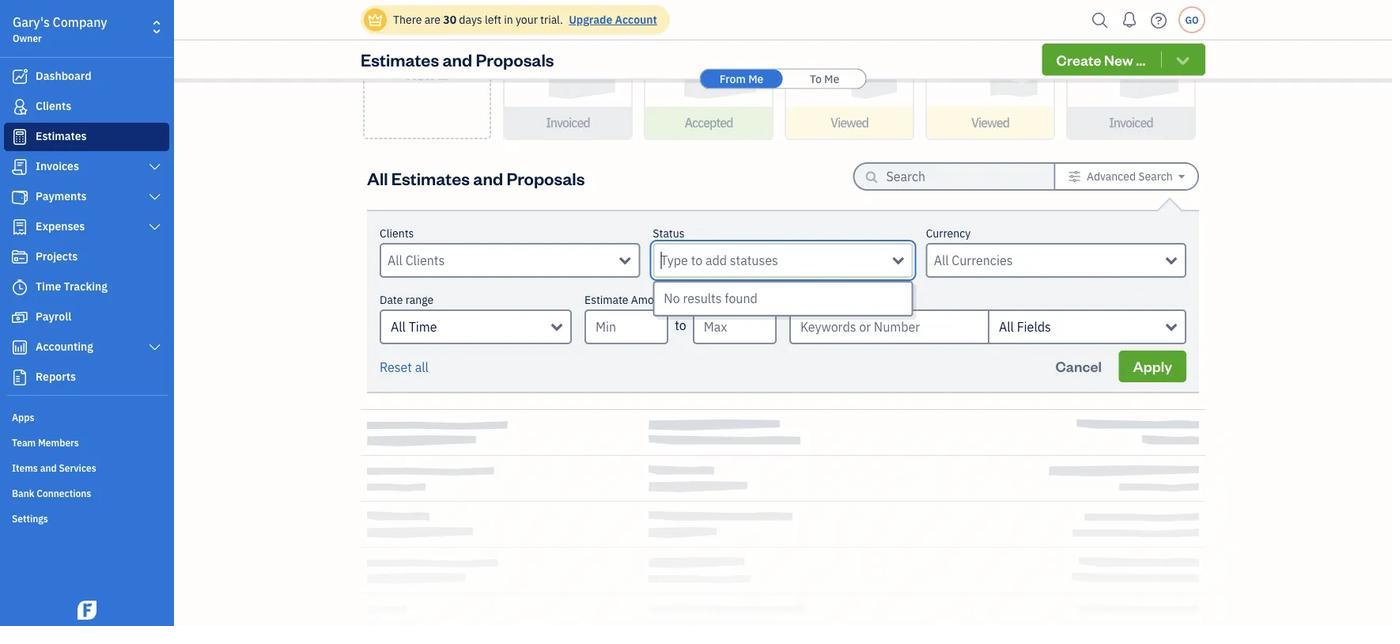 Task type: describe. For each thing, give the bounding box(es) containing it.
results
[[683, 290, 722, 307]]

0 horizontal spatial …
[[438, 65, 448, 83]]

payments
[[36, 189, 87, 203]]

caretdown image
[[1179, 170, 1186, 183]]

dashboard
[[36, 68, 92, 83]]

0 horizontal spatial create new …
[[405, 46, 450, 83]]

connections
[[37, 487, 91, 499]]

expenses link
[[4, 213, 169, 241]]

reset all
[[380, 359, 429, 376]]

client image
[[10, 99, 29, 115]]

from
[[720, 71, 746, 86]]

Keyword Search field
[[989, 309, 1187, 344]]

currency
[[927, 226, 971, 241]]

tracking
[[64, 279, 108, 294]]

search for advanced search
[[1139, 169, 1173, 184]]

0 vertical spatial proposals
[[476, 48, 554, 71]]

bank
[[12, 487, 34, 499]]

date range
[[380, 292, 434, 307]]

accounting
[[36, 339, 93, 354]]

advanced search
[[1087, 169, 1173, 184]]

upgrade
[[569, 12, 613, 27]]

chevron large down image for accounting
[[148, 341, 162, 354]]

members
[[38, 436, 79, 449]]

in
[[504, 12, 513, 27]]

amount
[[631, 292, 671, 307]]

all for all estimates and proposals
[[367, 167, 388, 189]]

bank connections
[[12, 487, 91, 499]]

owner
[[13, 32, 42, 44]]

2 vertical spatial estimates
[[392, 167, 470, 189]]

1 horizontal spatial clients
[[380, 226, 414, 241]]

1 horizontal spatial …
[[1137, 50, 1146, 69]]

days
[[459, 12, 482, 27]]

apps link
[[4, 404, 169, 428]]

Keyword Search text field
[[790, 309, 989, 344]]

to
[[810, 71, 822, 86]]

projects link
[[4, 243, 169, 271]]

trial.
[[541, 12, 563, 27]]

cancel button
[[1042, 351, 1117, 382]]

search for keyword search
[[836, 292, 870, 307]]

All Clients search field
[[388, 251, 620, 270]]

dashboard link
[[4, 63, 169, 91]]

all for all fields
[[1000, 319, 1015, 335]]

Estimate Amount Maximum text field
[[693, 309, 777, 344]]

invoice image
[[10, 159, 29, 175]]

go button
[[1179, 6, 1206, 33]]

upgrade account link
[[566, 12, 658, 27]]

payment image
[[10, 189, 29, 205]]

0 horizontal spatial new
[[407, 65, 436, 83]]

all fields
[[1000, 319, 1052, 335]]

reports link
[[4, 363, 169, 392]]

settings image
[[1069, 170, 1082, 183]]

date
[[380, 292, 403, 307]]

estimates and proposals
[[361, 48, 554, 71]]

settings link
[[4, 506, 169, 529]]

found
[[725, 290, 758, 307]]

your
[[516, 12, 538, 27]]

payroll
[[36, 309, 71, 324]]

all for all time
[[391, 319, 406, 335]]

reports
[[36, 369, 76, 384]]

1 horizontal spatial create
[[1057, 50, 1102, 69]]

time tracking
[[36, 279, 108, 294]]

0 horizontal spatial create
[[405, 46, 450, 64]]

notifications image
[[1118, 4, 1143, 36]]

chevron large down image for invoices
[[148, 161, 162, 173]]

time inside time tracking link
[[36, 279, 61, 294]]

left
[[485, 12, 502, 27]]

to me link
[[784, 69, 866, 88]]

all estimates and proposals
[[367, 167, 585, 189]]

to me
[[810, 71, 840, 86]]

2 horizontal spatial and
[[474, 167, 503, 189]]

money image
[[10, 309, 29, 325]]

chevron large down image for expenses
[[148, 221, 162, 233]]

All Currencies search field
[[934, 251, 1167, 270]]

fields
[[1018, 319, 1052, 335]]

apply button
[[1120, 351, 1187, 382]]

estimates for estimates and proposals
[[361, 48, 439, 71]]

advanced
[[1087, 169, 1137, 184]]

gary's
[[13, 14, 50, 30]]

no results found option
[[655, 283, 912, 315]]

keyword
[[790, 292, 833, 307]]

project image
[[10, 249, 29, 265]]

report image
[[10, 370, 29, 385]]

from me link
[[701, 69, 783, 88]]

expenses
[[36, 219, 85, 233]]

keyword search
[[790, 292, 870, 307]]

2 viewed from the left
[[972, 114, 1010, 131]]



Task type: locate. For each thing, give the bounding box(es) containing it.
reset
[[380, 359, 412, 376]]

chevron large down image down 'payroll' link
[[148, 341, 162, 354]]

reset all button
[[380, 358, 429, 377]]

chevron large down image up projects link
[[148, 221, 162, 233]]

2 vertical spatial and
[[40, 461, 57, 474]]

invoices
[[36, 159, 79, 173]]

all inside all time dropdown button
[[391, 319, 406, 335]]

search
[[1139, 169, 1173, 184], [836, 292, 870, 307]]

0 horizontal spatial invoiced
[[546, 114, 590, 131]]

are
[[425, 12, 441, 27]]

freshbooks image
[[74, 601, 100, 620]]

estimates link
[[4, 123, 169, 151]]

chevron large down image up payments link
[[148, 161, 162, 173]]

all time
[[391, 319, 437, 335]]

team members link
[[4, 430, 169, 454]]

0 vertical spatial estimates
[[361, 48, 439, 71]]

me right from at the top right of the page
[[749, 71, 764, 86]]

chevron large down image for payments
[[148, 191, 162, 203]]

new down notifications image
[[1105, 50, 1134, 69]]

me
[[749, 71, 764, 86], [825, 71, 840, 86]]

new down are at left
[[407, 65, 436, 83]]

0 horizontal spatial and
[[40, 461, 57, 474]]

viewed down to me link on the right of page
[[831, 114, 869, 131]]

1 vertical spatial estimates
[[36, 129, 87, 143]]

0 horizontal spatial clients
[[36, 99, 71, 113]]

estimate image
[[10, 129, 29, 145]]

1 vertical spatial proposals
[[507, 167, 585, 189]]

me for from me
[[749, 71, 764, 86]]

create
[[405, 46, 450, 64], [1057, 50, 1102, 69]]

search inside dropdown button
[[1139, 169, 1173, 184]]

0 vertical spatial and
[[443, 48, 473, 71]]

0 horizontal spatial search
[[836, 292, 870, 307]]

all
[[415, 359, 429, 376]]

create down search image at right
[[1057, 50, 1102, 69]]

1 invoiced from the left
[[546, 114, 590, 131]]

me for to me
[[825, 71, 840, 86]]

30
[[443, 12, 457, 27]]

0 horizontal spatial all
[[367, 167, 388, 189]]

there
[[393, 12, 422, 27]]

expense image
[[10, 219, 29, 235]]

no
[[664, 290, 680, 307]]

go
[[1186, 13, 1199, 26]]

1 horizontal spatial search
[[1139, 169, 1173, 184]]

…
[[1137, 50, 1146, 69], [438, 65, 448, 83]]

chevron large down image inside payments link
[[148, 191, 162, 203]]

chevron large down image
[[148, 161, 162, 173], [148, 191, 162, 203], [148, 221, 162, 233], [148, 341, 162, 354]]

apps
[[12, 411, 34, 423]]

me right "to"
[[825, 71, 840, 86]]

items
[[12, 461, 38, 474]]

time down the range
[[409, 319, 437, 335]]

1 horizontal spatial time
[[409, 319, 437, 335]]

2 me from the left
[[825, 71, 840, 86]]

search image
[[1088, 8, 1114, 32]]

clients inside "link"
[[36, 99, 71, 113]]

no results found
[[664, 290, 758, 307]]

2 invoiced from the left
[[1110, 114, 1154, 131]]

all time button
[[380, 309, 572, 344]]

apply
[[1134, 357, 1173, 376]]

and
[[443, 48, 473, 71], [474, 167, 503, 189], [40, 461, 57, 474]]

1 vertical spatial search
[[836, 292, 870, 307]]

create down are at left
[[405, 46, 450, 64]]

1 chevron large down image from the top
[[148, 161, 162, 173]]

search left caretdown image
[[1139, 169, 1173, 184]]

range
[[406, 292, 434, 307]]

team
[[12, 436, 36, 449]]

… down the 30
[[438, 65, 448, 83]]

2 chevron large down image from the top
[[148, 191, 162, 203]]

proposals
[[476, 48, 554, 71], [507, 167, 585, 189]]

advanced search button
[[1056, 164, 1198, 189]]

1 horizontal spatial create new … button
[[1043, 44, 1206, 76]]

create new … down are at left
[[405, 46, 450, 83]]

and for proposals
[[443, 48, 473, 71]]

settings
[[12, 512, 48, 525]]

items and services link
[[4, 455, 169, 479]]

crown image
[[367, 11, 384, 28]]

0 horizontal spatial create new … button
[[363, 0, 491, 139]]

all
[[367, 167, 388, 189], [391, 319, 406, 335], [1000, 319, 1015, 335]]

bank connections link
[[4, 480, 169, 504]]

1 horizontal spatial all
[[391, 319, 406, 335]]

from me
[[720, 71, 764, 86]]

estimates for estimates
[[36, 129, 87, 143]]

cancel
[[1056, 357, 1102, 376]]

1 horizontal spatial me
[[825, 71, 840, 86]]

services
[[59, 461, 96, 474]]

me inside to me link
[[825, 71, 840, 86]]

Estimate Amount Minimum text field
[[585, 309, 669, 344]]

time
[[36, 279, 61, 294], [409, 319, 437, 335]]

chart image
[[10, 340, 29, 355]]

me inside from me link
[[749, 71, 764, 86]]

there are 30 days left in your trial. upgrade account
[[393, 12, 658, 27]]

clients down dashboard in the top of the page
[[36, 99, 71, 113]]

clients
[[36, 99, 71, 113], [380, 226, 414, 241]]

viewed up search text box
[[972, 114, 1010, 131]]

estimate amount
[[585, 292, 671, 307]]

… down notifications image
[[1137, 50, 1146, 69]]

chevron large down image inside invoices link
[[148, 161, 162, 173]]

estimate
[[585, 292, 629, 307]]

0 horizontal spatial me
[[749, 71, 764, 86]]

go to help image
[[1147, 8, 1172, 32]]

team members
[[12, 436, 79, 449]]

gary's company owner
[[13, 14, 107, 44]]

1 horizontal spatial invoiced
[[1110, 114, 1154, 131]]

and inside main element
[[40, 461, 57, 474]]

chevron large down image up expenses link
[[148, 191, 162, 203]]

0 vertical spatial clients
[[36, 99, 71, 113]]

dashboard image
[[10, 69, 29, 85]]

0 horizontal spatial time
[[36, 279, 61, 294]]

company
[[53, 14, 107, 30]]

0 vertical spatial search
[[1139, 169, 1173, 184]]

main element
[[0, 0, 214, 626]]

time inside all time dropdown button
[[409, 319, 437, 335]]

1 vertical spatial time
[[409, 319, 437, 335]]

account
[[615, 12, 658, 27]]

accounting link
[[4, 333, 169, 362]]

1 vertical spatial and
[[474, 167, 503, 189]]

1 horizontal spatial create new …
[[1057, 50, 1146, 69]]

chevrondown image
[[1175, 51, 1193, 68]]

search right keyword
[[836, 292, 870, 307]]

clients link
[[4, 93, 169, 121]]

0 horizontal spatial viewed
[[831, 114, 869, 131]]

create new … button
[[363, 0, 491, 139], [1043, 44, 1206, 76]]

1 me from the left
[[749, 71, 764, 86]]

2 horizontal spatial all
[[1000, 319, 1015, 335]]

1 horizontal spatial viewed
[[972, 114, 1010, 131]]

status
[[653, 226, 685, 241]]

4 chevron large down image from the top
[[148, 341, 162, 354]]

estimates
[[361, 48, 439, 71], [36, 129, 87, 143], [392, 167, 470, 189]]

accepted
[[685, 114, 733, 131]]

Search text field
[[887, 164, 1029, 189]]

projects
[[36, 249, 78, 264]]

create new … down search image at right
[[1057, 50, 1146, 69]]

payments link
[[4, 183, 169, 211]]

1 horizontal spatial and
[[443, 48, 473, 71]]

clients up date
[[380, 226, 414, 241]]

all inside keyword search field
[[1000, 319, 1015, 335]]

time tracking link
[[4, 273, 169, 302]]

3 chevron large down image from the top
[[148, 221, 162, 233]]

payroll link
[[4, 303, 169, 332]]

invoiced
[[546, 114, 590, 131], [1110, 114, 1154, 131]]

create new …
[[405, 46, 450, 83], [1057, 50, 1146, 69]]

1 horizontal spatial new
[[1105, 50, 1134, 69]]

items and services
[[12, 461, 96, 474]]

invoices link
[[4, 153, 169, 181]]

0 vertical spatial time
[[36, 279, 61, 294]]

viewed
[[831, 114, 869, 131], [972, 114, 1010, 131]]

time right 'timer' image
[[36, 279, 61, 294]]

1 viewed from the left
[[831, 114, 869, 131]]

1 vertical spatial clients
[[380, 226, 414, 241]]

and for services
[[40, 461, 57, 474]]

to
[[675, 317, 687, 334]]

Type to add statuses search field
[[661, 251, 893, 270]]

timer image
[[10, 279, 29, 295]]

estimates inside main element
[[36, 129, 87, 143]]



Task type: vqa. For each thing, say whether or not it's contained in the screenshot.
the accepted at top
yes



